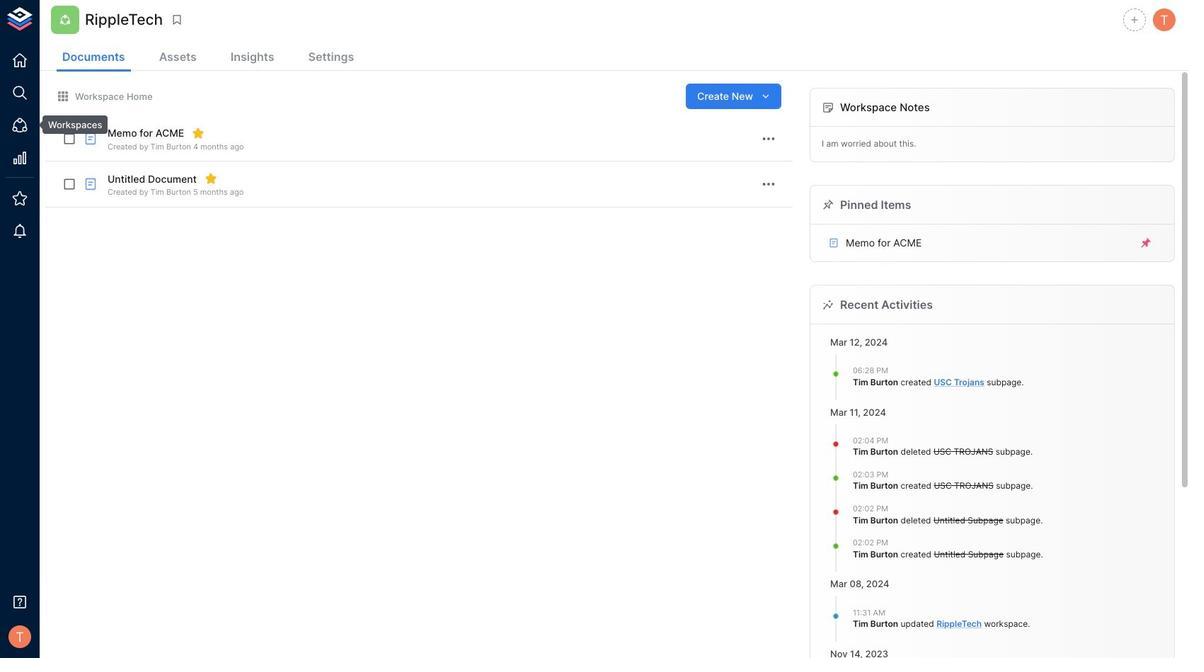 Task type: describe. For each thing, give the bounding box(es) containing it.
0 vertical spatial remove favorite image
[[192, 127, 205, 140]]

bookmark image
[[171, 13, 184, 26]]

1 vertical spatial remove favorite image
[[205, 172, 217, 185]]



Task type: locate. For each thing, give the bounding box(es) containing it.
unpin image
[[1140, 237, 1153, 249]]

remove favorite image
[[192, 127, 205, 140], [205, 172, 217, 185]]

tooltip
[[33, 115, 108, 134]]



